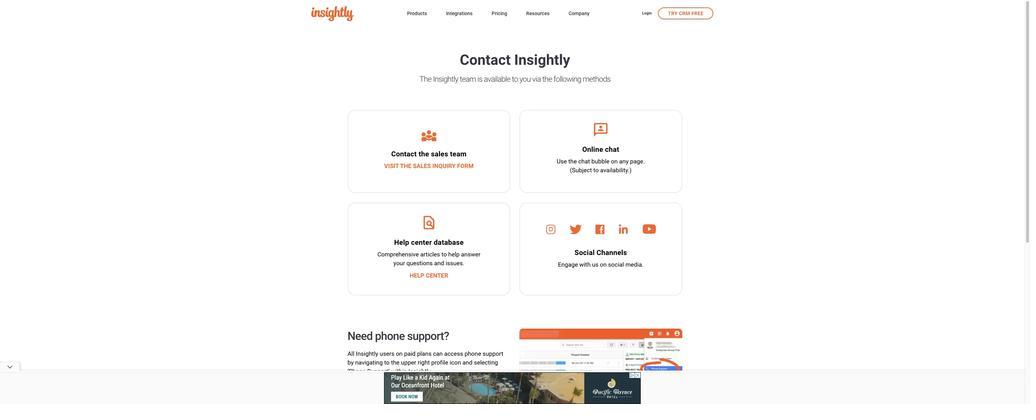 Task type: describe. For each thing, give the bounding box(es) containing it.
insightly.
[[409, 368, 432, 375]]

your
[[394, 260, 405, 267]]

visit the sales inquiry form
[[384, 162, 474, 170]]

integrations
[[446, 11, 473, 16]]

visit
[[384, 162, 399, 170]]

issues.
[[446, 260, 465, 267]]

comprehensive
[[378, 251, 419, 258]]

all insightly users on paid plans can access phone support by navigating to the upper right profile icon and selecting 'phone support' within insightly.
[[348, 351, 504, 375]]

help center database
[[394, 239, 464, 247]]

center
[[411, 239, 432, 247]]

by
[[348, 360, 354, 367]]

any
[[620, 158, 629, 165]]

inquiry
[[433, 162, 456, 170]]

contact the sales team
[[391, 150, 467, 158]]

comprehensive articles to help answer your questions and issues.
[[378, 251, 481, 267]]

1 vertical spatial team
[[450, 150, 467, 158]]

the for contact the sales team
[[419, 150, 429, 158]]

upper
[[401, 360, 416, 367]]

products link
[[407, 9, 427, 19]]

help
[[449, 251, 460, 258]]

contact for contact the sales team
[[391, 150, 417, 158]]

access
[[444, 351, 463, 358]]

the right via
[[543, 75, 552, 84]]

need
[[348, 330, 373, 343]]

media.
[[626, 261, 644, 269]]

on inside use the chat bubble on any page. (subject to availability.)
[[611, 158, 618, 165]]

within
[[391, 368, 407, 375]]

0 vertical spatial phone
[[375, 330, 405, 343]]

use the chat bubble on any page. (subject to availability.)
[[557, 158, 645, 174]]

the
[[420, 75, 432, 84]]

phone inside 'all insightly users on paid plans can access phone support by navigating to the upper right profile icon and selecting 'phone support' within insightly.'
[[465, 351, 481, 358]]

insightly logo image
[[312, 6, 354, 21]]

resources link
[[527, 9, 550, 19]]

is
[[478, 75, 483, 84]]

articles
[[421, 251, 440, 258]]

help for help center
[[410, 272, 425, 279]]

to inside comprehensive articles to help answer your questions and issues.
[[442, 251, 447, 258]]

chat inside use the chat bubble on any page. (subject to availability.)
[[579, 158, 590, 165]]

all
[[348, 351, 355, 358]]

try crm free button
[[659, 7, 714, 19]]

0 vertical spatial team
[[460, 75, 476, 84]]

the for use the chat bubble on any page. (subject to availability.)
[[569, 158, 577, 165]]

social
[[608, 261, 624, 269]]

on for engage with us on social media.
[[600, 261, 607, 269]]

insightly for all
[[356, 351, 378, 358]]

the for visit the sales inquiry form
[[400, 162, 412, 170]]

company
[[569, 11, 590, 16]]

users
[[380, 351, 395, 358]]

resources
[[527, 11, 550, 16]]

form
[[457, 162, 474, 170]]

database
[[434, 239, 464, 247]]



Task type: locate. For each thing, give the bounding box(es) containing it.
contact
[[460, 52, 511, 68], [391, 150, 417, 158]]

phone up users
[[375, 330, 405, 343]]

icon
[[450, 360, 461, 367]]

1 horizontal spatial and
[[463, 360, 473, 367]]

navigating
[[355, 360, 383, 367]]

on left the paid
[[396, 351, 403, 358]]

phone up selecting
[[465, 351, 481, 358]]

to
[[512, 75, 518, 84], [594, 167, 599, 174], [442, 251, 447, 258], [384, 360, 390, 367]]

the inside use the chat bubble on any page. (subject to availability.)
[[569, 158, 577, 165]]

2 vertical spatial on
[[396, 351, 403, 358]]

sales for team
[[431, 150, 448, 158]]

help up comprehensive
[[394, 239, 409, 247]]

0 vertical spatial and
[[434, 260, 444, 267]]

'phone
[[348, 368, 366, 375]]

selecting
[[474, 360, 498, 367]]

sales for inquiry
[[413, 162, 431, 170]]

visit the sales inquiry form link
[[384, 162, 474, 171]]

help down 'questions'
[[410, 272, 425, 279]]

can
[[433, 351, 443, 358]]

products
[[407, 11, 427, 16]]

sales up the inquiry
[[431, 150, 448, 158]]

insightly for the
[[433, 75, 458, 84]]

1 vertical spatial phone
[[465, 351, 481, 358]]

1 vertical spatial and
[[463, 360, 473, 367]]

plans
[[417, 351, 432, 358]]

1 vertical spatial chat
[[579, 158, 590, 165]]

contact up visit
[[391, 150, 417, 158]]

0 horizontal spatial help
[[394, 239, 409, 247]]

the up visit the sales inquiry form
[[419, 150, 429, 158]]

answer
[[461, 251, 481, 258]]

0 vertical spatial contact
[[460, 52, 511, 68]]

chat
[[605, 145, 620, 154], [579, 158, 590, 165]]

use
[[557, 158, 567, 165]]

insightly right the
[[433, 75, 458, 84]]

0 vertical spatial chat
[[605, 145, 620, 154]]

insightly inside 'all insightly users on paid plans can access phone support by navigating to the upper right profile icon and selecting 'phone support' within insightly.'
[[356, 351, 378, 358]]

pricing link
[[492, 9, 507, 19]]

0 horizontal spatial contact
[[391, 150, 417, 158]]

try crm free link
[[659, 7, 714, 19]]

2 vertical spatial insightly
[[356, 351, 378, 358]]

phone
[[375, 330, 405, 343], [465, 351, 481, 358]]

support
[[483, 351, 504, 358]]

1 vertical spatial contact
[[391, 150, 417, 158]]

chat up (subject
[[579, 158, 590, 165]]

2 horizontal spatial on
[[611, 158, 618, 165]]

and up the 'center'
[[434, 260, 444, 267]]

help for help center database
[[394, 239, 409, 247]]

sales down contact the sales team
[[413, 162, 431, 170]]

and right icon
[[463, 360, 473, 367]]

and
[[434, 260, 444, 267], [463, 360, 473, 367]]

social
[[575, 249, 595, 257]]

(subject
[[570, 167, 592, 174]]

free
[[692, 10, 704, 16]]

on right us on the right bottom of page
[[600, 261, 607, 269]]

insightly
[[515, 52, 570, 68], [433, 75, 458, 84], [356, 351, 378, 358]]

contact up 'is'
[[460, 52, 511, 68]]

team up "form"
[[450, 150, 467, 158]]

on for all insightly users on paid plans can access phone support by navigating to the upper right profile icon and selecting 'phone support' within insightly.
[[396, 351, 403, 358]]

login
[[642, 11, 652, 15]]

insightly for contact
[[515, 52, 570, 68]]

to left help
[[442, 251, 447, 258]]

available
[[484, 75, 511, 84]]

the up within
[[391, 360, 400, 367]]

to inside 'all insightly users on paid plans can access phone support by navigating to the upper right profile icon and selecting 'phone support' within insightly.'
[[384, 360, 390, 367]]

to down users
[[384, 360, 390, 367]]

1 horizontal spatial chat
[[605, 145, 620, 154]]

to inside use the chat bubble on any page. (subject to availability.)
[[594, 167, 599, 174]]

and inside 'all insightly users on paid plans can access phone support by navigating to the upper right profile icon and selecting 'phone support' within insightly.'
[[463, 360, 473, 367]]

1 horizontal spatial phone
[[465, 351, 481, 358]]

1 vertical spatial insightly
[[433, 75, 458, 84]]

the insightly team is available to you via the following methods
[[420, 75, 611, 84]]

on up availability.)
[[611, 158, 618, 165]]

center
[[426, 272, 448, 279]]

profile
[[432, 360, 448, 367]]

1 horizontal spatial on
[[600, 261, 607, 269]]

on
[[611, 158, 618, 165], [600, 261, 607, 269], [396, 351, 403, 358]]

team left 'is'
[[460, 75, 476, 84]]

pricing
[[492, 11, 507, 16]]

support?
[[407, 330, 449, 343]]

engage
[[558, 261, 578, 269]]

0 horizontal spatial and
[[434, 260, 444, 267]]

us
[[592, 261, 599, 269]]

0 vertical spatial insightly
[[515, 52, 570, 68]]

need phone support?
[[348, 330, 449, 343]]

insightly up via
[[515, 52, 570, 68]]

availability.)
[[601, 167, 632, 174]]

insightly up navigating
[[356, 351, 378, 358]]

0 vertical spatial sales
[[431, 150, 448, 158]]

questions
[[407, 260, 433, 267]]

chat up any
[[605, 145, 620, 154]]

0 horizontal spatial chat
[[579, 158, 590, 165]]

you
[[520, 75, 531, 84]]

right
[[418, 360, 430, 367]]

1 horizontal spatial help
[[410, 272, 425, 279]]

1 horizontal spatial insightly
[[433, 75, 458, 84]]

the right visit
[[400, 162, 412, 170]]

support'
[[367, 368, 390, 375]]

to down bubble in the top right of the page
[[594, 167, 599, 174]]

help center link
[[410, 272, 448, 281]]

social channels
[[575, 249, 627, 257]]

via
[[532, 75, 541, 84]]

0 horizontal spatial on
[[396, 351, 403, 358]]

crm
[[679, 10, 691, 16]]

online chat
[[583, 145, 620, 154]]

1 vertical spatial help
[[410, 272, 425, 279]]

0 vertical spatial help
[[394, 239, 409, 247]]

on inside 'all insightly users on paid plans can access phone support by navigating to the upper right profile icon and selecting 'phone support' within insightly.'
[[396, 351, 403, 358]]

login link
[[642, 11, 652, 17]]

following
[[554, 75, 582, 84]]

with
[[580, 261, 591, 269]]

methods
[[583, 75, 611, 84]]

engage with us on social media.
[[558, 261, 644, 269]]

integrations link
[[446, 9, 473, 19]]

sales
[[431, 150, 448, 158], [413, 162, 431, 170]]

1 vertical spatial on
[[600, 261, 607, 269]]

try crm free
[[668, 10, 704, 16]]

to left you
[[512, 75, 518, 84]]

online
[[583, 145, 604, 154]]

paid
[[404, 351, 416, 358]]

0 vertical spatial on
[[611, 158, 618, 165]]

2 horizontal spatial insightly
[[515, 52, 570, 68]]

contact insightly
[[460, 52, 570, 68]]

insightly logo link
[[312, 6, 396, 21]]

the
[[543, 75, 552, 84], [419, 150, 429, 158], [569, 158, 577, 165], [400, 162, 412, 170], [391, 360, 400, 367]]

and inside comprehensive articles to help answer your questions and issues.
[[434, 260, 444, 267]]

0 horizontal spatial phone
[[375, 330, 405, 343]]

team
[[460, 75, 476, 84], [450, 150, 467, 158]]

1 horizontal spatial contact
[[460, 52, 511, 68]]

bubble
[[592, 158, 610, 165]]

the right the use
[[569, 158, 577, 165]]

page.
[[630, 158, 645, 165]]

1 vertical spatial sales
[[413, 162, 431, 170]]

the inside 'all insightly users on paid plans can access phone support by navigating to the upper right profile icon and selecting 'phone support' within insightly.'
[[391, 360, 400, 367]]

company link
[[569, 9, 590, 19]]

0 horizontal spatial insightly
[[356, 351, 378, 358]]

try
[[668, 10, 678, 16]]

contact for contact insightly
[[460, 52, 511, 68]]

help
[[394, 239, 409, 247], [410, 272, 425, 279]]

channels
[[597, 249, 627, 257]]

help center
[[410, 272, 448, 279]]



Task type: vqa. For each thing, say whether or not it's contained in the screenshot.
access on the left
yes



